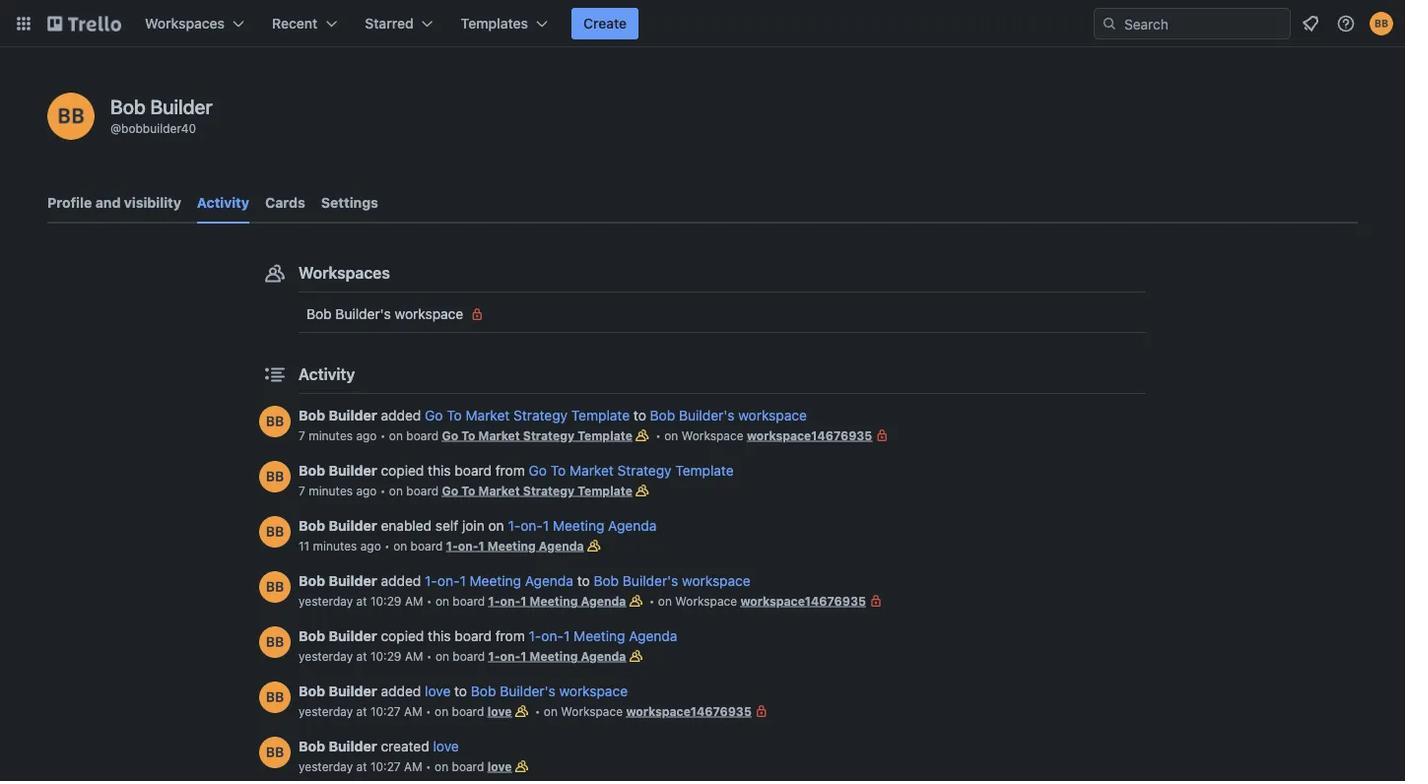 Task type: vqa. For each thing, say whether or not it's contained in the screenshot.


Task type: locate. For each thing, give the bounding box(es) containing it.
workspace14676935 link for bob builder added love to bob builder's workspace
[[626, 705, 752, 719]]

cards
[[265, 195, 305, 211]]

•
[[380, 429, 386, 443], [656, 429, 661, 443], [380, 484, 386, 498], [384, 539, 390, 553], [427, 594, 432, 608], [649, 594, 655, 608], [427, 650, 432, 663], [426, 705, 431, 719], [535, 705, 541, 719], [426, 760, 431, 774]]

0 vertical spatial workspaces
[[145, 15, 225, 32]]

1 vertical spatial 10:27
[[370, 760, 401, 774]]

this workspace is private. it's not indexed or visible to those outside the workspace. image
[[873, 426, 892, 446], [752, 702, 772, 721]]

2 vertical spatial bob builder (bobbuilder40) image
[[259, 572, 291, 603]]

yesterday at 10:27 am • on board love
[[299, 705, 512, 719], [299, 760, 512, 774]]

enabled
[[381, 518, 432, 534]]

1 vertical spatial 7 minutes ago • on board go to market strategy template
[[299, 484, 633, 498]]

0 vertical spatial from
[[496, 463, 525, 479]]

1 vertical spatial workspace14676935
[[741, 594, 866, 608]]

minutes
[[309, 429, 353, 443], [309, 484, 353, 498], [313, 539, 357, 553]]

strategy down bob builder added go to market strategy template to bob builder's workspace
[[523, 429, 575, 443]]

1 horizontal spatial workspaces
[[299, 264, 390, 282]]

• on workspace workspace14676935
[[652, 429, 873, 443], [646, 594, 866, 608], [532, 705, 752, 719]]

0 vertical spatial this workspace is private. it's not indexed or visible to those outside the workspace. image
[[873, 426, 892, 446]]

0 vertical spatial 10:29
[[370, 594, 402, 608]]

strategy
[[514, 408, 568, 424], [523, 429, 575, 443], [618, 463, 672, 479], [523, 484, 575, 498]]

2 vertical spatial workspace14676935 link
[[626, 705, 752, 719]]

bob for bob builder copied this board from go to market strategy template
[[299, 463, 325, 479]]

go to market strategy template link up bob builder copied this board from go to market strategy template
[[425, 408, 630, 424]]

0 vertical spatial to
[[634, 408, 646, 424]]

meeting
[[553, 518, 605, 534], [488, 539, 536, 553], [470, 573, 521, 589], [530, 594, 578, 608], [574, 628, 625, 645], [530, 650, 578, 663]]

search image
[[1102, 16, 1118, 32]]

created
[[381, 739, 429, 755]]

ago
[[356, 429, 377, 443], [356, 484, 377, 498], [360, 539, 381, 553]]

activity
[[197, 195, 249, 211], [299, 365, 355, 384]]

10:27 down bob builder created love
[[370, 760, 401, 774]]

copied for bob builder copied this board from go to market strategy template
[[381, 463, 424, 479]]

from for go
[[496, 463, 525, 479]]

0 vertical spatial copied
[[381, 463, 424, 479]]

workspace14676935 for bob builder added go to market strategy template to bob builder's workspace
[[747, 429, 873, 443]]

bob builder's workspace link for bob builder added go to market strategy template to bob builder's workspace
[[650, 408, 807, 424]]

bob builder's workspace link for bob builder added love to bob builder's workspace
[[471, 684, 628, 700]]

from
[[496, 463, 525, 479], [496, 628, 525, 645]]

builder for bob builder enabled self join on 1-on-1 meeting agenda
[[329, 518, 377, 534]]

1 this from the top
[[428, 463, 451, 479]]

10:27 up bob builder created love
[[370, 705, 401, 719]]

0 horizontal spatial activity
[[197, 195, 249, 211]]

this workspace is private. it's not indexed or visible to those outside the workspace. image
[[866, 591, 886, 611]]

bob for bob builder's workspace
[[307, 306, 332, 322]]

1-
[[508, 518, 521, 534], [446, 539, 458, 553], [425, 573, 437, 589], [488, 594, 500, 608], [529, 628, 541, 645], [488, 650, 500, 663]]

2 vertical spatial added
[[381, 684, 421, 700]]

2 vertical spatial workspace
[[561, 705, 623, 719]]

added for 1-
[[381, 573, 421, 589]]

10:27
[[370, 705, 401, 719], [370, 760, 401, 774]]

2 vertical spatial • on workspace workspace14676935
[[532, 705, 752, 719]]

10:29
[[370, 594, 402, 608], [370, 650, 402, 663]]

2 from from the top
[[496, 628, 525, 645]]

1 vertical spatial workspace14676935 link
[[741, 594, 866, 608]]

back to home image
[[47, 8, 121, 39]]

yesterday at 10:27 am • on board love down created
[[299, 760, 512, 774]]

board
[[406, 429, 439, 443], [455, 463, 492, 479], [406, 484, 439, 498], [411, 539, 443, 553], [453, 594, 485, 608], [455, 628, 492, 645], [453, 650, 485, 663], [452, 705, 484, 719], [452, 760, 484, 774]]

am
[[405, 594, 423, 608], [405, 650, 423, 663], [404, 705, 422, 719], [404, 760, 422, 774]]

3 am from the top
[[404, 705, 422, 719]]

to
[[447, 408, 462, 424], [461, 429, 475, 443], [551, 463, 566, 479], [461, 484, 475, 498]]

bob builder's workspace link
[[299, 299, 1146, 330], [650, 408, 807, 424], [594, 573, 751, 589], [471, 684, 628, 700]]

0 vertical spatial yesterday at 10:27 am • on board love
[[299, 705, 512, 719]]

this
[[428, 463, 451, 479], [428, 628, 451, 645]]

0 vertical spatial • on workspace workspace14676935
[[652, 429, 873, 443]]

this up the bob builder added love to bob builder's workspace
[[428, 628, 451, 645]]

workspace14676935 for bob builder added 1-on-1 meeting agenda to bob builder's workspace
[[741, 594, 866, 608]]

market
[[466, 408, 510, 424], [479, 429, 520, 443], [570, 463, 614, 479], [479, 484, 520, 498]]

bob for bob builder copied this board from 1-on-1 meeting agenda
[[299, 628, 325, 645]]

recent
[[272, 15, 318, 32]]

strategy up all members of the workspace can see and edit this board. icon
[[618, 463, 672, 479]]

0 vertical spatial yesterday at 10:29 am • on board 1-on-1 meeting agenda
[[299, 594, 626, 608]]

all members of the workspace can see and edit this board. image
[[633, 481, 652, 501]]

1 vertical spatial added
[[381, 573, 421, 589]]

am up created
[[404, 705, 422, 719]]

go to market strategy template link down bob builder added go to market strategy template to bob builder's workspace
[[442, 429, 633, 443]]

workspace14676935 for bob builder added love to bob builder's workspace
[[626, 705, 752, 719]]

1 7 from the top
[[299, 429, 305, 443]]

to for 1-on-1 meeting agenda
[[577, 573, 590, 589]]

1 am from the top
[[405, 594, 423, 608]]

bob builder (bobbuilder40) image
[[47, 93, 95, 140], [259, 406, 291, 438], [259, 461, 291, 493], [259, 627, 291, 658], [259, 682, 291, 714], [259, 737, 291, 769]]

workspaces up bob builder @ bobbuilder40
[[145, 15, 225, 32]]

3 added from the top
[[381, 684, 421, 700]]

builder's
[[336, 306, 391, 322], [679, 408, 735, 424], [623, 573, 678, 589], [500, 684, 556, 700]]

copied up the bob builder added love to bob builder's workspace
[[381, 628, 424, 645]]

7 minutes ago • on board go to market strategy template up bob builder copied this board from go to market strategy template
[[299, 429, 633, 443]]

@
[[110, 121, 121, 135]]

activity left cards
[[197, 195, 249, 211]]

on-
[[521, 518, 543, 534], [458, 539, 479, 553], [437, 573, 460, 589], [500, 594, 521, 608], [541, 628, 564, 645], [500, 650, 521, 663]]

activity link
[[197, 185, 249, 224]]

workspace for bob builder added go to market strategy template to bob builder's workspace
[[682, 429, 744, 443]]

1 copied from the top
[[381, 463, 424, 479]]

settings
[[321, 195, 378, 211]]

this up self
[[428, 463, 451, 479]]

ago for copied this board from
[[356, 484, 377, 498]]

1 vertical spatial from
[[496, 628, 525, 645]]

strategy down bob builder copied this board from go to market strategy template
[[523, 484, 575, 498]]

1 vertical spatial • on workspace workspace14676935
[[646, 594, 866, 608]]

bob builder (bobbuilder40) image
[[1370, 12, 1394, 35], [259, 516, 291, 548], [259, 572, 291, 603]]

0 vertical spatial workspace14676935
[[747, 429, 873, 443]]

workspace14676935 link
[[747, 429, 873, 443], [741, 594, 866, 608], [626, 705, 752, 719]]

visibility
[[124, 195, 181, 211]]

yesterday at 10:29 am • on board 1-on-1 meeting agenda down 'bob builder copied this board from 1-on-1 meeting agenda'
[[299, 650, 626, 663]]

am up the bob builder added love to bob builder's workspace
[[405, 650, 423, 663]]

2 vertical spatial to
[[454, 684, 467, 700]]

all members of the workspace can see and edit this board. image
[[633, 426, 652, 446], [584, 536, 604, 556], [626, 591, 646, 611], [626, 647, 646, 666], [512, 702, 532, 721], [512, 757, 532, 777]]

1 vertical spatial this
[[428, 628, 451, 645]]

2 horizontal spatial to
[[634, 408, 646, 424]]

0 vertical spatial 10:27
[[370, 705, 401, 719]]

10:29 up the bob builder added love to bob builder's workspace
[[370, 650, 402, 663]]

copied
[[381, 463, 424, 479], [381, 628, 424, 645]]

2 vertical spatial workspace14676935
[[626, 705, 752, 719]]

workspace14676935
[[747, 429, 873, 443], [741, 594, 866, 608], [626, 705, 752, 719]]

at
[[356, 594, 367, 608], [356, 650, 367, 663], [356, 705, 367, 719], [356, 760, 367, 774]]

0 vertical spatial this
[[428, 463, 451, 479]]

open information menu image
[[1337, 14, 1356, 34]]

added
[[381, 408, 421, 424], [381, 573, 421, 589], [381, 684, 421, 700]]

workspace for bob builder added 1-on-1 meeting agenda to bob builder's workspace
[[675, 594, 737, 608]]

love link
[[425, 684, 451, 700], [488, 705, 512, 719], [433, 739, 459, 755], [488, 760, 512, 774]]

1 vertical spatial this workspace is private. it's not indexed or visible to those outside the workspace. image
[[752, 702, 772, 721]]

1
[[543, 518, 549, 534], [479, 539, 485, 553], [460, 573, 466, 589], [521, 594, 527, 608], [564, 628, 570, 645], [521, 650, 527, 663]]

builder
[[150, 95, 213, 118], [329, 408, 377, 424], [329, 463, 377, 479], [329, 518, 377, 534], [329, 573, 377, 589], [329, 628, 377, 645], [329, 684, 377, 700], [329, 739, 377, 755]]

1 vertical spatial bob builder (bobbuilder40) image
[[259, 516, 291, 548]]

builder for bob builder @ bobbuilder40
[[150, 95, 213, 118]]

1 vertical spatial workspaces
[[299, 264, 390, 282]]

profile
[[47, 195, 92, 211]]

go
[[425, 408, 443, 424], [442, 429, 458, 443], [529, 463, 547, 479], [442, 484, 458, 498]]

2 vertical spatial ago
[[360, 539, 381, 553]]

1 vertical spatial copied
[[381, 628, 424, 645]]

1 vertical spatial yesterday at 10:27 am • on board love
[[299, 760, 512, 774]]

1 vertical spatial to
[[577, 573, 590, 589]]

2 added from the top
[[381, 573, 421, 589]]

1 yesterday at 10:29 am • on board 1-on-1 meeting agenda from the top
[[299, 594, 626, 608]]

am down 11 minutes ago • on board 1-on-1 meeting agenda
[[405, 594, 423, 608]]

templates button
[[449, 8, 560, 39]]

0 vertical spatial activity
[[197, 195, 249, 211]]

1 vertical spatial workspace
[[675, 594, 737, 608]]

added for love
[[381, 684, 421, 700]]

7 minutes ago • on board go to market strategy template
[[299, 429, 633, 443], [299, 484, 633, 498]]

workspaces
[[145, 15, 225, 32], [299, 264, 390, 282]]

yesterday at 10:27 am • on board love up created
[[299, 705, 512, 719]]

from down the 'bob builder added 1-on-1 meeting agenda to bob builder's workspace'
[[496, 628, 525, 645]]

copied for bob builder copied this board from 1-on-1 meeting agenda
[[381, 628, 424, 645]]

activity down bob builder's workspace
[[299, 365, 355, 384]]

7 minutes ago • on board go to market strategy template up join
[[299, 484, 633, 498]]

• on workspace workspace14676935 for bob builder added 1-on-1 meeting agenda to bob builder's workspace
[[646, 594, 866, 608]]

workspaces up bob builder's workspace
[[299, 264, 390, 282]]

go to market strategy template link
[[425, 408, 630, 424], [442, 429, 633, 443], [529, 463, 734, 479], [442, 484, 633, 498]]

bob builder's workspace
[[307, 306, 463, 322]]

bob builder created love
[[299, 739, 459, 755]]

copied up enabled at the bottom
[[381, 463, 424, 479]]

0 vertical spatial 7
[[299, 429, 305, 443]]

2 10:29 from the top
[[370, 650, 402, 663]]

to
[[634, 408, 646, 424], [577, 573, 590, 589], [454, 684, 467, 700]]

bob
[[110, 95, 146, 118], [307, 306, 332, 322], [299, 408, 325, 424], [650, 408, 675, 424], [299, 463, 325, 479], [299, 518, 325, 534], [299, 573, 325, 589], [594, 573, 619, 589], [299, 628, 325, 645], [299, 684, 325, 700], [471, 684, 496, 700], [299, 739, 325, 755]]

bob for bob builder added 1-on-1 meeting agenda to bob builder's workspace
[[299, 573, 325, 589]]

2 copied from the top
[[381, 628, 424, 645]]

yesterday
[[299, 594, 353, 608], [299, 650, 353, 663], [299, 705, 353, 719], [299, 760, 353, 774]]

1 vertical spatial 7
[[299, 484, 305, 498]]

0 horizontal spatial workspaces
[[145, 15, 225, 32]]

this workspace is private. it's not indexed or visible to those outside the workspace. image for bob builder added love to bob builder's workspace
[[752, 702, 772, 721]]

1 vertical spatial 10:29
[[370, 650, 402, 663]]

starred button
[[353, 8, 445, 39]]

1-on-1 meeting agenda link
[[508, 518, 657, 534], [446, 539, 584, 553], [425, 573, 574, 589], [488, 594, 626, 608], [529, 628, 678, 645], [488, 650, 626, 663]]

workspace
[[682, 429, 744, 443], [675, 594, 737, 608], [561, 705, 623, 719]]

1 horizontal spatial this workspace is private. it's not indexed or visible to those outside the workspace. image
[[873, 426, 892, 446]]

1 horizontal spatial activity
[[299, 365, 355, 384]]

2 vertical spatial minutes
[[313, 539, 357, 553]]

2 7 minutes ago • on board go to market strategy template from the top
[[299, 484, 633, 498]]

0 horizontal spatial to
[[454, 684, 467, 700]]

1 vertical spatial minutes
[[309, 484, 353, 498]]

builder for bob builder added go to market strategy template to bob builder's workspace
[[329, 408, 377, 424]]

bobbuilder40
[[121, 121, 196, 135]]

am down created
[[404, 760, 422, 774]]

7
[[299, 429, 305, 443], [299, 484, 305, 498]]

agenda
[[608, 518, 657, 534], [539, 539, 584, 553], [525, 573, 574, 589], [581, 594, 626, 608], [629, 628, 678, 645], [581, 650, 626, 663]]

2 am from the top
[[405, 650, 423, 663]]

1 vertical spatial activity
[[299, 365, 355, 384]]

1 from from the top
[[496, 463, 525, 479]]

yesterday at 10:29 am • on board 1-on-1 meeting agenda up 'bob builder copied this board from 1-on-1 meeting agenda'
[[299, 594, 626, 608]]

0 vertical spatial added
[[381, 408, 421, 424]]

10:29 down enabled at the bottom
[[370, 594, 402, 608]]

workspace
[[395, 306, 463, 322], [738, 408, 807, 424], [682, 573, 751, 589], [559, 684, 628, 700]]

bob inside bob builder @ bobbuilder40
[[110, 95, 146, 118]]

builder for bob builder created love
[[329, 739, 377, 755]]

1 added from the top
[[381, 408, 421, 424]]

yesterday at 10:29 am • on board 1-on-1 meeting agenda
[[299, 594, 626, 608], [299, 650, 626, 663]]

love
[[425, 684, 451, 700], [488, 705, 512, 719], [433, 739, 459, 755], [488, 760, 512, 774]]

0 vertical spatial ago
[[356, 429, 377, 443]]

3 at from the top
[[356, 705, 367, 719]]

bob builder (bobbuilder40) image for to
[[259, 572, 291, 603]]

from up 'bob builder enabled self join on 1-on-1 meeting agenda'
[[496, 463, 525, 479]]

2 this from the top
[[428, 628, 451, 645]]

0 vertical spatial workspace14676935 link
[[747, 429, 873, 443]]

1 horizontal spatial to
[[577, 573, 590, 589]]

1 vertical spatial yesterday at 10:29 am • on board 1-on-1 meeting agenda
[[299, 650, 626, 663]]

bob builder added go to market strategy template to bob builder's workspace
[[299, 408, 807, 424]]

template
[[571, 408, 630, 424], [578, 429, 633, 443], [675, 463, 734, 479], [578, 484, 633, 498]]

0 horizontal spatial this workspace is private. it's not indexed or visible to those outside the workspace. image
[[752, 702, 772, 721]]

0 vertical spatial 7 minutes ago • on board go to market strategy template
[[299, 429, 633, 443]]

sm image
[[467, 305, 487, 324]]

profile and visibility link
[[47, 185, 181, 221]]

0 vertical spatial workspace
[[682, 429, 744, 443]]

builder inside bob builder @ bobbuilder40
[[150, 95, 213, 118]]

1 vertical spatial ago
[[356, 484, 377, 498]]

bob builder copied this board from go to market strategy template
[[299, 463, 734, 479]]

on
[[389, 429, 403, 443], [665, 429, 678, 443], [389, 484, 403, 498], [488, 518, 504, 534], [393, 539, 407, 553], [436, 594, 449, 608], [658, 594, 672, 608], [436, 650, 449, 663], [435, 705, 449, 719], [544, 705, 558, 719], [435, 760, 449, 774]]



Task type: describe. For each thing, give the bounding box(es) containing it.
from for 1-
[[496, 628, 525, 645]]

builder for bob builder copied this board from go to market strategy template
[[329, 463, 377, 479]]

bob for bob builder enabled self join on 1-on-1 meeting agenda
[[299, 518, 325, 534]]

bob builder's workspace link for bob builder added 1-on-1 meeting agenda to bob builder's workspace
[[594, 573, 751, 589]]

templates
[[461, 15, 528, 32]]

builder for bob builder added 1-on-1 meeting agenda to bob builder's workspace
[[329, 573, 377, 589]]

0 notifications image
[[1299, 12, 1323, 35]]

cards link
[[265, 185, 305, 221]]

create button
[[572, 8, 639, 39]]

bob for bob builder added love to bob builder's workspace
[[299, 684, 325, 700]]

2 yesterday at 10:29 am • on board 1-on-1 meeting agenda from the top
[[299, 650, 626, 663]]

bob for bob builder created love
[[299, 739, 325, 755]]

workspace14676935 link for bob builder added 1-on-1 meeting agenda to bob builder's workspace
[[741, 594, 866, 608]]

1 at from the top
[[356, 594, 367, 608]]

this for go
[[428, 463, 451, 479]]

1 7 minutes ago • on board go to market strategy template from the top
[[299, 429, 633, 443]]

workspace for bob builder added love to bob builder's workspace
[[561, 705, 623, 719]]

self
[[436, 518, 459, 534]]

bob builder copied this board from 1-on-1 meeting agenda
[[299, 628, 678, 645]]

Search field
[[1118, 9, 1290, 38]]

ago for enabled self join on
[[360, 539, 381, 553]]

builder for bob builder added love to bob builder's workspace
[[329, 684, 377, 700]]

1- down 'bob builder copied this board from 1-on-1 meeting agenda'
[[488, 650, 500, 663]]

1- down the 'bob builder added 1-on-1 meeting agenda to bob builder's workspace'
[[529, 628, 541, 645]]

settings link
[[321, 185, 378, 221]]

bob builder enabled self join on 1-on-1 meeting agenda
[[299, 518, 657, 534]]

builder for bob builder copied this board from 1-on-1 meeting agenda
[[329, 628, 377, 645]]

bob builder added 1-on-1 meeting agenda to bob builder's workspace
[[299, 573, 751, 589]]

• on workspace workspace14676935 for bob builder added go to market strategy template to bob builder's workspace
[[652, 429, 873, 443]]

minutes for bob builder copied this board from go to market strategy template
[[309, 484, 353, 498]]

1 yesterday from the top
[[299, 594, 353, 608]]

minutes for bob builder enabled self join on 1-on-1 meeting agenda
[[313, 539, 357, 553]]

1- up 'bob builder copied this board from 1-on-1 meeting agenda'
[[488, 594, 500, 608]]

bob builder @ bobbuilder40
[[110, 95, 213, 135]]

0 vertical spatial minutes
[[309, 429, 353, 443]]

starred
[[365, 15, 414, 32]]

go to market strategy template link up all members of the workspace can see and edit this board. icon
[[529, 463, 734, 479]]

4 am from the top
[[404, 760, 422, 774]]

profile and visibility
[[47, 195, 181, 211]]

2 10:27 from the top
[[370, 760, 401, 774]]

strategy up bob builder copied this board from go to market strategy template
[[514, 408, 568, 424]]

4 at from the top
[[356, 760, 367, 774]]

go to market strategy template link down bob builder copied this board from go to market strategy template
[[442, 484, 633, 498]]

3 yesterday from the top
[[299, 705, 353, 719]]

workspaces button
[[133, 8, 256, 39]]

and
[[95, 195, 121, 211]]

1- right join
[[508, 518, 521, 534]]

workspaces inside popup button
[[145, 15, 225, 32]]

bob builder added love to bob builder's workspace
[[299, 684, 628, 700]]

2 yesterday from the top
[[299, 650, 353, 663]]

2 yesterday at 10:27 am • on board love from the top
[[299, 760, 512, 774]]

join
[[462, 518, 485, 534]]

• on workspace workspace14676935 for bob builder added love to bob builder's workspace
[[532, 705, 752, 719]]

bob builder (bobbuilder40) image for bob builder enabled self join on 1-on-1 meeting agenda
[[259, 516, 291, 548]]

1 yesterday at 10:27 am • on board love from the top
[[299, 705, 512, 719]]

2 7 from the top
[[299, 484, 305, 498]]

4 yesterday from the top
[[299, 760, 353, 774]]

this for 1-
[[428, 628, 451, 645]]

bob for bob builder @ bobbuilder40
[[110, 95, 146, 118]]

0 vertical spatial bob builder (bobbuilder40) image
[[1370, 12, 1394, 35]]

1 10:29 from the top
[[370, 594, 402, 608]]

11 minutes ago • on board 1-on-1 meeting agenda
[[299, 539, 584, 553]]

1- down self
[[446, 539, 458, 553]]

11
[[299, 539, 310, 553]]

create
[[584, 15, 627, 32]]

1- down 11 minutes ago • on board 1-on-1 meeting agenda
[[425, 573, 437, 589]]

1 10:27 from the top
[[370, 705, 401, 719]]

2 at from the top
[[356, 650, 367, 663]]

recent button
[[260, 8, 349, 39]]

added for go
[[381, 408, 421, 424]]

this workspace is private. it's not indexed or visible to those outside the workspace. image for bob builder added go to market strategy template to bob builder's workspace
[[873, 426, 892, 446]]

workspace14676935 link for bob builder added go to market strategy template to bob builder's workspace
[[747, 429, 873, 443]]

to for go to market strategy template
[[634, 408, 646, 424]]

primary element
[[0, 0, 1406, 47]]

bob for bob builder added go to market strategy template to bob builder's workspace
[[299, 408, 325, 424]]



